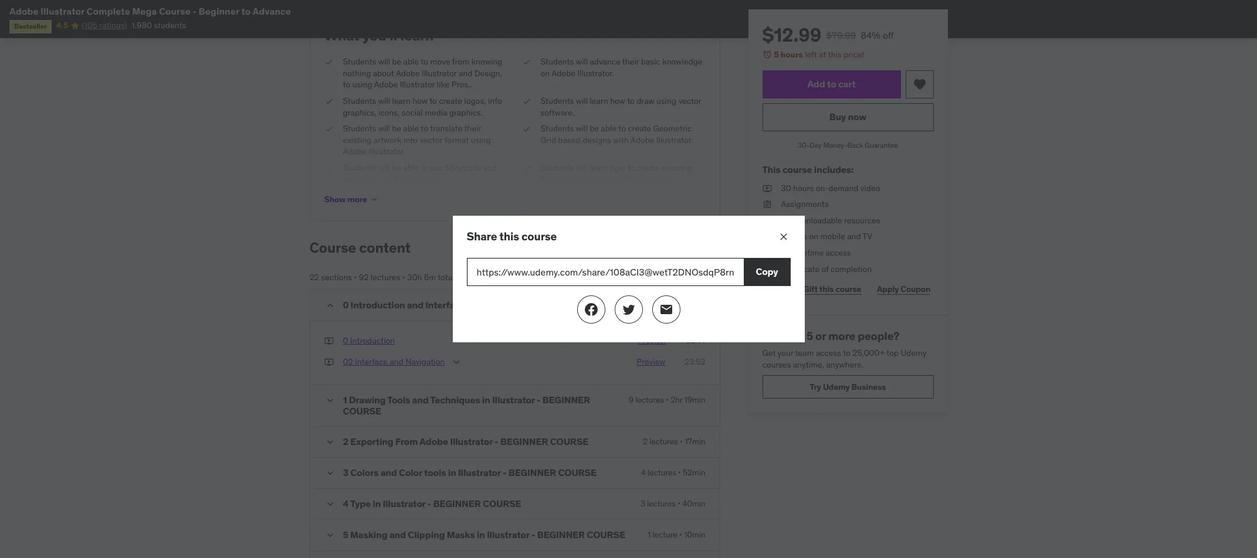 Task type: vqa. For each thing, say whether or not it's contained in the screenshot.
bottom Course
yes



Task type: describe. For each thing, give the bounding box(es) containing it.
xsmall image for students will learn how to draw using vector software.
[[522, 96, 531, 107]]

xsmall image for full lifetime access
[[763, 248, 772, 259]]

content
[[359, 239, 411, 257]]

price!
[[844, 49, 865, 60]]

show more button
[[324, 188, 379, 211]]

students will advance their basic knowledge on adobe illustrator.
[[541, 56, 703, 78]]

and inside '21 downloadable resources access on mobile and tv'
[[848, 231, 861, 242]]

illustrator. inside students will be able to use shortcuts and actions in adobe illustrator.
[[407, 174, 444, 185]]

0 vertical spatial course
[[783, 164, 812, 176]]

coupon
[[901, 284, 931, 294]]

knowing
[[472, 56, 503, 67]]

to inside button
[[827, 78, 837, 90]]

will for graphics,
[[378, 96, 390, 106]]

students will learn how to create logos, info graphics, icons, social media graphics.
[[343, 96, 502, 118]]

2 small image from the top
[[324, 468, 336, 479]]

designs
[[583, 135, 611, 145]]

on inside '21 downloadable resources access on mobile and tv'
[[810, 231, 819, 242]]

• for 2
[[679, 300, 682, 310]]

graphics,
[[343, 107, 377, 118]]

what you'll learn
[[324, 27, 434, 45]]

create for illustrator.
[[628, 123, 651, 134]]

3 small image from the top
[[324, 499, 336, 511]]

vector inside "students will learn how to draw using vector software."
[[679, 96, 702, 106]]

logos,
[[464, 96, 486, 106]]

illustrator. inside students will be able to translate their existing artwork into vector format using adobe illustrator.
[[369, 146, 406, 157]]

students for illustrator.
[[541, 56, 574, 67]]

2
[[642, 300, 646, 310]]

course for gift this course
[[836, 284, 862, 294]]

into
[[404, 135, 418, 145]]

with
[[613, 135, 629, 145]]

buy now
[[830, 111, 867, 123]]

cart
[[839, 78, 856, 90]]

share for share this course
[[467, 229, 497, 244]]

interface inside button
[[355, 357, 388, 367]]

able for designs
[[601, 123, 617, 134]]

share for share
[[766, 284, 788, 294]]

geometric
[[653, 123, 692, 134]]

to inside students will be able to use shortcuts and actions in adobe illustrator.
[[421, 162, 428, 173]]

graphics.
[[450, 107, 483, 118]]

1 small image from the top
[[324, 437, 336, 448]]

how for artworks
[[610, 162, 626, 173]]

show
[[324, 194, 346, 205]]

xsmall image left "02"
[[324, 357, 334, 368]]

2 small image from the top
[[324, 395, 336, 406]]

0 vertical spatial access
[[826, 248, 851, 258]]

now
[[848, 111, 867, 123]]

xsmall image for students will learn how to create amazing digital artworks in adobe illustrator.
[[522, 162, 531, 174]]

course
[[522, 299, 561, 311]]

be for about
[[392, 56, 402, 67]]

be for into
[[392, 123, 402, 134]]

downloadable
[[791, 215, 843, 226]]

xsmall image for 30 hours on-demand video
[[763, 183, 772, 194]]

you'll
[[363, 27, 398, 45]]

0 introduction
[[343, 336, 395, 346]]

adobe inside "students will advance their basic knowledge on adobe illustrator."
[[552, 68, 576, 78]]

pros..
[[452, 79, 472, 90]]

draw
[[637, 96, 655, 106]]

02
[[343, 357, 353, 367]]

alarm image
[[763, 50, 772, 59]]

grid
[[541, 135, 556, 145]]

learn for what you'll learn
[[401, 27, 434, 45]]

will for artworks
[[576, 162, 588, 173]]

adobe inside students will be able to use shortcuts and actions in adobe illustrator.
[[381, 174, 405, 185]]

xsmall image inside the show more button
[[370, 195, 379, 204]]

anywhere.
[[827, 359, 864, 370]]

like
[[437, 79, 450, 90]]

team
[[796, 348, 814, 359]]

advance
[[253, 5, 291, 17]]

(105
[[82, 20, 97, 31]]

more inside button
[[348, 194, 367, 205]]

to down nothing
[[343, 79, 351, 90]]

$79.99
[[826, 29, 856, 41]]

in for artworks
[[601, 174, 608, 185]]

adobe inside students will be able to translate their existing artwork into vector format using adobe illustrator.
[[343, 146, 367, 157]]

xsmall image for students will learn how to create logos, info graphics, icons, social media graphics.
[[324, 96, 334, 107]]

0 for 0 introduction and interface - beginner course
[[343, 299, 349, 311]]

actions
[[343, 174, 371, 185]]

students will be able to translate their existing artwork into vector format using adobe illustrator.
[[343, 123, 491, 157]]

off
[[883, 29, 894, 41]]

completion
[[831, 264, 872, 274]]

xsmall image for students will be able to move from knowing nothing about adobe illustrator and design, to using adobe illustrator like pros..
[[324, 56, 334, 68]]

students will learn how to create amazing digital artworks in adobe illustrator.
[[541, 162, 693, 185]]

to inside students will be able to create geometric grid based designs with adobe illustrator.
[[619, 123, 626, 134]]

hours for 30
[[793, 183, 814, 193]]

illustrator. inside "students will advance their basic knowledge on adobe illustrator."
[[578, 68, 614, 78]]

how for graphics,
[[413, 96, 428, 106]]

2 medium image from the left
[[659, 303, 673, 317]]

info
[[488, 96, 502, 106]]

gift this course link
[[801, 278, 865, 301]]

and down 30h 6m
[[407, 299, 424, 311]]

students will be able to move from knowing nothing about adobe illustrator and design, to using adobe illustrator like pros..
[[343, 56, 503, 90]]

will for artwork
[[378, 123, 390, 134]]

at
[[819, 49, 827, 60]]

beginner
[[473, 299, 520, 311]]

video
[[861, 183, 881, 193]]

$12.99 $79.99 84% off
[[763, 23, 894, 47]]

beginner
[[199, 5, 239, 17]]

knowledge
[[663, 56, 703, 67]]

0 vertical spatial course
[[159, 5, 191, 17]]

gift this course
[[804, 284, 862, 294]]

able for in
[[404, 162, 419, 173]]

nothing
[[343, 68, 371, 78]]

students for based
[[541, 123, 574, 134]]

create inside students will learn how to create amazing digital artworks in adobe illustrator.
[[637, 162, 660, 173]]

1 vertical spatial lectures
[[648, 300, 677, 310]]

$12.99
[[763, 23, 822, 47]]

resources
[[845, 215, 881, 226]]

demand
[[829, 183, 859, 193]]

1 vertical spatial course
[[310, 239, 356, 257]]

using inside students will be able to move from knowing nothing about adobe illustrator and design, to using adobe illustrator like pros..
[[352, 79, 372, 90]]

guarantee
[[865, 141, 898, 149]]

to left advance
[[241, 5, 251, 17]]

navigation
[[406, 357, 445, 367]]

courses
[[763, 359, 791, 370]]

• for 22
[[354, 272, 357, 283]]

this course includes:
[[763, 164, 854, 176]]

learn for students will learn how to create logos, info graphics, icons, social media graphics.
[[392, 96, 411, 106]]

your
[[778, 348, 794, 359]]

lifetime
[[797, 248, 824, 258]]

1,980
[[132, 20, 152, 31]]

25,000+
[[853, 348, 885, 359]]

and inside button
[[390, 357, 404, 367]]

30
[[781, 183, 792, 193]]

tv
[[863, 231, 873, 242]]

artworks
[[566, 174, 599, 185]]

course for share this course
[[522, 229, 557, 244]]

of
[[822, 264, 829, 274]]

mega
[[132, 5, 157, 17]]

0 vertical spatial illustrator
[[41, 5, 85, 17]]

introduction for 0 introduction
[[350, 336, 395, 346]]

close modal image
[[778, 231, 790, 243]]

02 interface and navigation
[[343, 357, 445, 367]]

adobe down about
[[374, 79, 398, 90]]

apply coupon button
[[874, 278, 934, 301]]

to inside students will be able to translate their existing artwork into vector format using adobe illustrator.
[[421, 123, 428, 134]]

30 hours on-demand video
[[781, 183, 881, 193]]



Task type: locate. For each thing, give the bounding box(es) containing it.
medium image
[[584, 303, 598, 317]]

and up pros..
[[459, 68, 473, 78]]

0 vertical spatial lectures
[[371, 272, 400, 283]]

medium image right 2
[[659, 303, 673, 317]]

course
[[159, 5, 191, 17], [310, 239, 356, 257]]

will for based
[[576, 123, 588, 134]]

hours for 5
[[781, 49, 803, 60]]

be down artwork
[[392, 162, 402, 173]]

illustrator.
[[578, 68, 614, 78], [657, 135, 693, 145], [369, 146, 406, 157], [407, 174, 444, 185]]

illustrator up students will learn how to create logos, info graphics, icons, social media graphics.
[[400, 79, 435, 90]]

to left draw
[[627, 96, 635, 106]]

how left draw
[[610, 96, 626, 106]]

use
[[430, 162, 443, 173]]

more down 'actions'
[[348, 194, 367, 205]]

able for into
[[404, 123, 419, 134]]

1 vertical spatial access
[[816, 348, 842, 359]]

will for actions
[[378, 162, 390, 173]]

course
[[783, 164, 812, 176], [522, 229, 557, 244], [836, 284, 862, 294]]

able
[[404, 56, 419, 67], [404, 123, 419, 134], [601, 123, 617, 134], [404, 162, 419, 173]]

adobe up "bestseller"
[[9, 5, 38, 17]]

this for gift this course
[[820, 284, 834, 294]]

their inside students will be able to translate their existing artwork into vector format using adobe illustrator.
[[465, 123, 481, 134]]

0 horizontal spatial share
[[467, 229, 497, 244]]

1 vertical spatial on
[[810, 231, 819, 242]]

to left move
[[421, 56, 428, 67]]

will inside students will be able to translate their existing artwork into vector format using adobe illustrator.
[[378, 123, 390, 134]]

design,
[[475, 68, 502, 78]]

more inside training 5 or more people? get your team access to 25,000+ top udemy courses anytime, anywhere.
[[829, 329, 856, 343]]

0 horizontal spatial vector
[[420, 135, 443, 145]]

0 horizontal spatial lectures
[[371, 272, 400, 283]]

to left use
[[421, 162, 428, 173]]

share inside button
[[766, 284, 788, 294]]

interface down total
[[426, 299, 465, 311]]

1 vertical spatial vector
[[420, 135, 443, 145]]

introduction down 92 at the left
[[351, 299, 405, 311]]

1 vertical spatial illustrator
[[422, 68, 457, 78]]

0 horizontal spatial -
[[193, 5, 197, 17]]

1 vertical spatial small image
[[324, 395, 336, 406]]

shortcuts
[[445, 162, 481, 173]]

will for illustrator.
[[576, 56, 588, 67]]

xsmall image left existing
[[324, 123, 334, 135]]

be inside students will be able to use shortcuts and actions in adobe illustrator.
[[392, 162, 402, 173]]

students up software.
[[541, 96, 574, 106]]

share down copy
[[766, 284, 788, 294]]

1 in from the left
[[373, 174, 379, 185]]

xsmall image left 'actions'
[[324, 162, 334, 174]]

03:14
[[686, 336, 706, 346]]

this
[[763, 164, 781, 176]]

students inside students will be able to create geometric grid based designs with adobe illustrator.
[[541, 123, 574, 134]]

0 vertical spatial interface
[[426, 299, 465, 311]]

learn up artworks
[[590, 162, 608, 173]]

more
[[348, 194, 367, 205], [829, 329, 856, 343]]

illustrator. inside students will be able to create geometric grid based designs with adobe illustrator.
[[657, 135, 693, 145]]

1 vertical spatial share
[[766, 284, 788, 294]]

xsmall image left 30
[[763, 183, 772, 194]]

2 vertical spatial create
[[637, 162, 660, 173]]

learn inside "students will learn how to draw using vector software."
[[590, 96, 608, 106]]

xsmall image for students will be able to use shortcuts and actions in adobe illustrator.
[[324, 162, 334, 174]]

0 for 0 introduction
[[343, 336, 348, 346]]

move
[[430, 56, 450, 67]]

access inside training 5 or more people? get your team access to 25,000+ top udemy courses anytime, anywhere.
[[816, 348, 842, 359]]

students inside "students will learn how to draw using vector software."
[[541, 96, 574, 106]]

2 in from the left
[[601, 174, 608, 185]]

0 vertical spatial share
[[467, 229, 497, 244]]

0 vertical spatial small image
[[324, 300, 336, 312]]

1 horizontal spatial medium image
[[659, 303, 673, 317]]

xsmall image down what
[[324, 56, 334, 68]]

small image
[[324, 300, 336, 312], [324, 395, 336, 406], [324, 530, 336, 542]]

from
[[452, 56, 470, 67]]

1 0 from the top
[[343, 299, 349, 311]]

1 vertical spatial 5
[[807, 329, 813, 343]]

0 introduction and interface - beginner course
[[343, 299, 561, 311]]

1 vertical spatial course
[[522, 229, 557, 244]]

- down length
[[467, 299, 471, 311]]

udemy inside training 5 or more people? get your team access to 25,000+ top udemy courses anytime, anywhere.
[[901, 348, 927, 359]]

84%
[[861, 29, 881, 41]]

xsmall image for certificate of completion
[[763, 264, 772, 275]]

learn up move
[[401, 27, 434, 45]]

0 inside button
[[343, 336, 348, 346]]

5 inside training 5 or more people? get your team access to 25,000+ top udemy courses anytime, anywhere.
[[807, 329, 813, 343]]

5
[[774, 49, 779, 60], [807, 329, 813, 343]]

able inside students will be able to use shortcuts and actions in adobe illustrator.
[[404, 162, 419, 173]]

xsmall image left grid
[[522, 123, 531, 135]]

students
[[343, 56, 376, 67], [541, 56, 574, 67], [343, 96, 376, 106], [541, 96, 574, 106], [343, 123, 376, 134], [541, 123, 574, 134], [343, 162, 376, 173], [541, 162, 574, 173]]

adobe illustrator complete mega course - beginner to advance
[[9, 5, 291, 17]]

on up the full lifetime access
[[810, 231, 819, 242]]

1 vertical spatial more
[[829, 329, 856, 343]]

• left 92 at the left
[[354, 272, 357, 283]]

students left advance
[[541, 56, 574, 67]]

students for artworks
[[541, 162, 574, 173]]

xsmall image up copy
[[763, 248, 772, 259]]

to down media
[[421, 123, 428, 134]]

learn up students will be able to create geometric grid based designs with adobe illustrator.
[[590, 96, 608, 106]]

adobe right 'actions'
[[381, 174, 405, 185]]

able for about
[[404, 56, 419, 67]]

xsmall image down "this"
[[763, 199, 772, 211]]

using
[[352, 79, 372, 90], [657, 96, 677, 106], [471, 135, 491, 145]]

udemy right top
[[901, 348, 927, 359]]

and inside students will be able to use shortcuts and actions in adobe illustrator.
[[483, 162, 497, 173]]

xsmall image for assignments
[[763, 199, 772, 211]]

1 horizontal spatial share
[[766, 284, 788, 294]]

1 horizontal spatial more
[[829, 329, 856, 343]]

adobe up software.
[[552, 68, 576, 78]]

students up 'actions'
[[343, 162, 376, 173]]

0 vertical spatial their
[[623, 56, 639, 67]]

introduction
[[351, 299, 405, 311], [350, 336, 395, 346]]

how for software.
[[610, 96, 626, 106]]

to inside students will learn how to create amazing digital artworks in adobe illustrator.
[[627, 162, 635, 173]]

their inside "students will advance their basic knowledge on adobe illustrator."
[[623, 56, 639, 67]]

able left use
[[404, 162, 419, 173]]

students will learn how to draw using vector software.
[[541, 96, 702, 118]]

share inside dialog
[[467, 229, 497, 244]]

students
[[154, 20, 186, 31]]

on inside "students will advance their basic knowledge on adobe illustrator."
[[541, 68, 550, 78]]

xsmall image
[[522, 56, 531, 68], [522, 96, 531, 107], [324, 123, 334, 135], [522, 123, 531, 135], [324, 162, 334, 174], [522, 162, 531, 174], [763, 248, 772, 259], [324, 336, 334, 347]]

students for artwork
[[343, 123, 376, 134]]

30-
[[798, 141, 810, 149]]

0 vertical spatial introduction
[[351, 299, 405, 311]]

introduction up the 02 interface and navigation at the bottom of page
[[350, 336, 395, 346]]

students inside students will learn how to create logos, info graphics, icons, social media graphics.
[[343, 96, 376, 106]]

medium image
[[622, 303, 636, 317], [659, 303, 673, 317]]

illustrator. down artwork
[[369, 146, 406, 157]]

0 horizontal spatial their
[[465, 123, 481, 134]]

total
[[438, 272, 455, 283]]

none text field inside share this course dialog
[[467, 258, 744, 286]]

on up software.
[[541, 68, 550, 78]]

create up with
[[628, 123, 651, 134]]

4.5
[[56, 20, 68, 31]]

to inside training 5 or more people? get your team access to 25,000+ top udemy courses anytime, anywhere.
[[843, 348, 851, 359]]

access
[[826, 248, 851, 258], [816, 348, 842, 359]]

- left beginner
[[193, 5, 197, 17]]

02 interface and navigation button
[[343, 357, 445, 371]]

0 vertical spatial -
[[193, 5, 197, 17]]

preview down 2
[[638, 336, 667, 346]]

adobe inside students will learn how to create amazing digital artworks in adobe illustrator.
[[610, 174, 634, 185]]

be for in
[[392, 162, 402, 173]]

copy
[[756, 266, 779, 278]]

how up 'social'
[[413, 96, 428, 106]]

try udemy business link
[[763, 376, 934, 399]]

to down with
[[627, 162, 635, 173]]

learn inside students will learn how to create logos, info graphics, icons, social media graphics.
[[392, 96, 411, 106]]

1 vertical spatial create
[[628, 123, 651, 134]]

0 horizontal spatial course
[[522, 229, 557, 244]]

learn for students will learn how to draw using vector software.
[[590, 96, 608, 106]]

vector up geometric
[[679, 96, 702, 106]]

on
[[541, 68, 550, 78], [810, 231, 819, 242]]

0 vertical spatial 0
[[343, 299, 349, 311]]

access down mobile
[[826, 248, 851, 258]]

students will be able to create geometric grid based designs with adobe illustrator.
[[541, 123, 693, 145]]

0 vertical spatial create
[[439, 96, 462, 106]]

be inside students will be able to create geometric grid based designs with adobe illustrator.
[[590, 123, 599, 134]]

1 horizontal spatial course
[[783, 164, 812, 176]]

1 small image from the top
[[324, 300, 336, 312]]

and left 'tv' on the top right
[[848, 231, 861, 242]]

0 vertical spatial this
[[829, 49, 842, 60]]

udemy right try
[[823, 382, 850, 392]]

2 horizontal spatial using
[[657, 96, 677, 106]]

0 horizontal spatial interface
[[355, 357, 388, 367]]

show more
[[324, 194, 367, 205]]

introduction inside button
[[350, 336, 395, 346]]

0 vertical spatial hours
[[781, 49, 803, 60]]

0 introduction button
[[343, 336, 395, 347]]

able up designs
[[601, 123, 617, 134]]

complete
[[87, 5, 130, 17]]

3 small image from the top
[[324, 530, 336, 542]]

apply
[[877, 284, 899, 294]]

hours left left
[[781, 49, 803, 60]]

2 horizontal spatial •
[[679, 300, 682, 310]]

students for software.
[[541, 96, 574, 106]]

this inside dialog
[[500, 229, 519, 244]]

• left 30h 6m
[[402, 272, 405, 283]]

preview left the 23:52 at the right of the page
[[637, 357, 666, 367]]

0 horizontal spatial medium image
[[622, 303, 636, 317]]

using inside students will be able to translate their existing artwork into vector format using adobe illustrator.
[[471, 135, 491, 145]]

xsmall image right knowing
[[522, 56, 531, 68]]

be
[[392, 56, 402, 67], [392, 123, 402, 134], [590, 123, 599, 134], [392, 162, 402, 173]]

interface
[[426, 299, 465, 311], [355, 357, 388, 367]]

2 vertical spatial illustrator
[[400, 79, 435, 90]]

xsmall image left "graphics," in the top left of the page
[[324, 96, 334, 107]]

using right format
[[471, 135, 491, 145]]

adobe left illustrator.
[[610, 174, 634, 185]]

1 vertical spatial this
[[500, 229, 519, 244]]

how inside students will learn how to create logos, info graphics, icons, social media graphics.
[[413, 96, 428, 106]]

be inside students will be able to move from knowing nothing about adobe illustrator and design, to using adobe illustrator like pros..
[[392, 56, 402, 67]]

about
[[373, 68, 394, 78]]

will inside students will be able to create geometric grid based designs with adobe illustrator.
[[576, 123, 588, 134]]

xsmall image left digital
[[522, 162, 531, 174]]

illustrator. down geometric
[[657, 135, 693, 145]]

None text field
[[467, 258, 744, 286]]

2 vertical spatial course
[[836, 284, 862, 294]]

1 horizontal spatial lectures
[[648, 300, 677, 310]]

able up into
[[404, 123, 419, 134]]

1 horizontal spatial in
[[601, 174, 608, 185]]

how inside students will learn how to create amazing digital artworks in adobe illustrator.
[[610, 162, 626, 173]]

be up about
[[392, 56, 402, 67]]

• right 2
[[679, 300, 682, 310]]

icons,
[[379, 107, 400, 118]]

their left the basic
[[623, 56, 639, 67]]

1 horizontal spatial course
[[310, 239, 356, 257]]

30h 6m
[[407, 272, 436, 283]]

adobe right with
[[631, 135, 655, 145]]

1 vertical spatial 0
[[343, 336, 348, 346]]

will inside "students will learn how to draw using vector software."
[[576, 96, 588, 106]]

0 vertical spatial using
[[352, 79, 372, 90]]

students for nothing
[[343, 56, 376, 67]]

share up length
[[467, 229, 497, 244]]

1 medium image from the left
[[622, 303, 636, 317]]

2 lectures •
[[642, 300, 683, 310]]

will for nothing
[[378, 56, 390, 67]]

course inside dialog
[[522, 229, 557, 244]]

xsmall image for students will be able to create geometric grid based designs with adobe illustrator.
[[522, 123, 531, 135]]

create inside students will learn how to create logos, info graphics, icons, social media graphics.
[[439, 96, 462, 106]]

students will be able to use shortcuts and actions in adobe illustrator.
[[343, 162, 497, 185]]

1 horizontal spatial 5
[[807, 329, 813, 343]]

1 vertical spatial -
[[467, 299, 471, 311]]

22 sections • 92 lectures • 30h 6m total length
[[310, 272, 480, 283]]

in for actions
[[373, 174, 379, 185]]

xsmall image
[[324, 56, 334, 68], [324, 96, 334, 107], [763, 183, 772, 194], [370, 195, 379, 204], [763, 199, 772, 211], [763, 264, 772, 275], [324, 357, 334, 368]]

create up illustrator.
[[637, 162, 660, 173]]

students inside students will be able to use shortcuts and actions in adobe illustrator.
[[343, 162, 376, 173]]

wishlist image
[[913, 77, 927, 91]]

illustrator up 4.5
[[41, 5, 85, 17]]

be for designs
[[590, 123, 599, 134]]

money-
[[824, 141, 848, 149]]

in
[[373, 174, 379, 185], [601, 174, 608, 185]]

media
[[425, 107, 448, 118]]

their down graphics.
[[465, 123, 481, 134]]

0 horizontal spatial course
[[159, 5, 191, 17]]

using down nothing
[[352, 79, 372, 90]]

in right 'actions'
[[373, 174, 379, 185]]

how
[[413, 96, 428, 106], [610, 96, 626, 106], [610, 162, 626, 173]]

0 horizontal spatial more
[[348, 194, 367, 205]]

add
[[808, 78, 826, 90]]

22
[[310, 272, 319, 283]]

this for share this course
[[500, 229, 519, 244]]

share this course dialog
[[453, 216, 805, 343]]

students up nothing
[[343, 56, 376, 67]]

how inside "students will learn how to draw using vector software."
[[610, 96, 626, 106]]

1 horizontal spatial on
[[810, 231, 819, 242]]

2 0 from the top
[[343, 336, 348, 346]]

create down like
[[439, 96, 462, 106]]

be inside students will be able to translate their existing artwork into vector format using adobe illustrator.
[[392, 123, 402, 134]]

xsmall image up share button
[[763, 264, 772, 275]]

will inside "students will advance their basic knowledge on adobe illustrator."
[[576, 56, 588, 67]]

adobe right about
[[396, 68, 420, 78]]

1 horizontal spatial interface
[[426, 299, 465, 311]]

xsmall image right info
[[522, 96, 531, 107]]

students inside students will learn how to create amazing digital artworks in adobe illustrator.
[[541, 162, 574, 173]]

0 vertical spatial 5
[[774, 49, 779, 60]]

introduction for 0 introduction and interface - beginner course
[[351, 299, 405, 311]]

copy button
[[744, 258, 791, 286]]

1 horizontal spatial vector
[[679, 96, 702, 106]]

0 horizontal spatial •
[[354, 272, 357, 283]]

0 horizontal spatial using
[[352, 79, 372, 90]]

0 vertical spatial small image
[[324, 437, 336, 448]]

illustrator.
[[636, 174, 672, 185]]

and right shortcuts
[[483, 162, 497, 173]]

create for graphics.
[[439, 96, 462, 106]]

to
[[241, 5, 251, 17], [421, 56, 428, 67], [827, 78, 837, 90], [343, 79, 351, 90], [430, 96, 437, 106], [627, 96, 635, 106], [421, 123, 428, 134], [619, 123, 626, 134], [421, 162, 428, 173], [627, 162, 635, 173], [843, 348, 851, 359]]

23:52
[[685, 357, 706, 367]]

add to cart button
[[763, 70, 901, 98]]

1 vertical spatial introduction
[[350, 336, 395, 346]]

using right draw
[[657, 96, 677, 106]]

21 downloadable resources access on mobile and tv
[[781, 215, 881, 242]]

2 vertical spatial this
[[820, 284, 834, 294]]

vector inside students will be able to translate their existing artwork into vector format using adobe illustrator.
[[420, 135, 443, 145]]

add to cart
[[808, 78, 856, 90]]

students inside students will be able to translate their existing artwork into vector format using adobe illustrator.
[[343, 123, 376, 134]]

0 horizontal spatial 5
[[774, 49, 779, 60]]

small image
[[324, 437, 336, 448], [324, 468, 336, 479], [324, 499, 336, 511]]

and inside students will be able to move from knowing nothing about adobe illustrator and design, to using adobe illustrator like pros..
[[459, 68, 473, 78]]

2 horizontal spatial course
[[836, 284, 862, 294]]

0 down "sections"
[[343, 299, 349, 311]]

course up "sections"
[[310, 239, 356, 257]]

1 vertical spatial preview
[[637, 357, 666, 367]]

5 hours left at this price!
[[774, 49, 865, 60]]

1 horizontal spatial their
[[623, 56, 639, 67]]

create inside students will be able to create geometric grid based designs with adobe illustrator.
[[628, 123, 651, 134]]

access
[[781, 231, 808, 242]]

1 horizontal spatial udemy
[[901, 348, 927, 359]]

will inside students will be able to use shortcuts and actions in adobe illustrator.
[[378, 162, 390, 173]]

assignments
[[781, 199, 829, 210]]

social
[[402, 107, 423, 118]]

to up with
[[619, 123, 626, 134]]

apply coupon
[[877, 284, 931, 294]]

share
[[467, 229, 497, 244], [766, 284, 788, 294]]

lectures
[[371, 272, 400, 283], [648, 300, 677, 310]]

learn for students will learn how to create amazing digital artworks in adobe illustrator.
[[590, 162, 608, 173]]

translate
[[430, 123, 463, 134]]

1 horizontal spatial using
[[471, 135, 491, 145]]

gift
[[804, 284, 818, 294]]

vector down translate
[[420, 135, 443, 145]]

2 vertical spatial using
[[471, 135, 491, 145]]

0 vertical spatial preview
[[638, 336, 667, 346]]

0 vertical spatial vector
[[679, 96, 702, 106]]

advance
[[590, 56, 621, 67]]

interface down 0 introduction button
[[355, 357, 388, 367]]

learn up 'social'
[[392, 96, 411, 106]]

to up anywhere.
[[843, 348, 851, 359]]

0 horizontal spatial udemy
[[823, 382, 850, 392]]

to inside "students will learn how to draw using vector software."
[[627, 96, 635, 106]]

learn inside students will learn how to create amazing digital artworks in adobe illustrator.
[[590, 162, 608, 173]]

medium image left 2
[[622, 303, 636, 317]]

access down or
[[816, 348, 842, 359]]

vector
[[679, 96, 702, 106], [420, 135, 443, 145]]

5 left or
[[807, 329, 813, 343]]

students inside "students will advance their basic knowledge on adobe illustrator."
[[541, 56, 574, 67]]

lectures right 92 at the left
[[371, 272, 400, 283]]

illustrator. down use
[[407, 174, 444, 185]]

format
[[445, 135, 469, 145]]

0 vertical spatial more
[[348, 194, 367, 205]]

30-day money-back guarantee
[[798, 141, 898, 149]]

1 vertical spatial small image
[[324, 468, 336, 479]]

2 vertical spatial small image
[[324, 530, 336, 542]]

in inside students will be able to use shortcuts and actions in adobe illustrator.
[[373, 174, 379, 185]]

1 vertical spatial using
[[657, 96, 677, 106]]

21
[[781, 215, 789, 226]]

students up digital
[[541, 162, 574, 173]]

in inside students will learn how to create amazing digital artworks in adobe illustrator.
[[601, 174, 608, 185]]

will for software.
[[576, 96, 588, 106]]

0 horizontal spatial on
[[541, 68, 550, 78]]

able inside students will be able to create geometric grid based designs with adobe illustrator.
[[601, 123, 617, 134]]

1 vertical spatial hours
[[793, 183, 814, 193]]

will inside students will learn how to create logos, info graphics, icons, social media graphics.
[[378, 96, 390, 106]]

xsmall image left 0 introduction button
[[324, 336, 334, 347]]

basic
[[641, 56, 661, 67]]

using inside "students will learn how to draw using vector software."
[[657, 96, 677, 106]]

to up media
[[430, 96, 437, 106]]

5 right alarm icon
[[774, 49, 779, 60]]

0 horizontal spatial in
[[373, 174, 379, 185]]

buy
[[830, 111, 846, 123]]

0 vertical spatial udemy
[[901, 348, 927, 359]]

students for graphics,
[[343, 96, 376, 106]]

illustrator. down advance
[[578, 68, 614, 78]]

1 vertical spatial udemy
[[823, 382, 850, 392]]

more right or
[[829, 329, 856, 343]]

to inside students will learn how to create logos, info graphics, icons, social media graphics.
[[430, 96, 437, 106]]

will inside students will learn how to create amazing digital artworks in adobe illustrator.
[[576, 162, 588, 173]]

people?
[[858, 329, 900, 343]]

students up existing
[[343, 123, 376, 134]]

xsmall image for students will advance their basic knowledge on adobe illustrator.
[[522, 56, 531, 68]]

0 vertical spatial on
[[541, 68, 550, 78]]

how down with
[[610, 162, 626, 173]]

based
[[558, 135, 581, 145]]

xsmall image for students will be able to translate their existing artwork into vector format using adobe illustrator.
[[324, 123, 334, 135]]

this
[[829, 49, 842, 60], [500, 229, 519, 244], [820, 284, 834, 294]]

1 vertical spatial their
[[465, 123, 481, 134]]

1 horizontal spatial •
[[402, 272, 405, 283]]

2 vertical spatial small image
[[324, 499, 336, 511]]

1 horizontal spatial -
[[467, 299, 471, 311]]

adobe inside students will be able to create geometric grid based designs with adobe illustrator.
[[631, 135, 655, 145]]

adobe
[[9, 5, 38, 17], [396, 68, 420, 78], [552, 68, 576, 78], [374, 79, 398, 90], [631, 135, 655, 145], [343, 146, 367, 157], [381, 174, 405, 185], [610, 174, 634, 185]]

will inside students will be able to move from knowing nothing about adobe illustrator and design, to using adobe illustrator like pros..
[[378, 56, 390, 67]]

able inside students will be able to translate their existing artwork into vector format using adobe illustrator.
[[404, 123, 419, 134]]

buy now button
[[763, 103, 934, 131]]

able inside students will be able to move from knowing nothing about adobe illustrator and design, to using adobe illustrator like pros..
[[404, 56, 419, 67]]

be up designs
[[590, 123, 599, 134]]

1 vertical spatial interface
[[355, 357, 388, 367]]

students inside students will be able to move from knowing nothing about adobe illustrator and design, to using adobe illustrator like pros..
[[343, 56, 376, 67]]

length
[[457, 272, 480, 283]]

lectures right 2
[[648, 300, 677, 310]]

students for actions
[[343, 162, 376, 173]]



